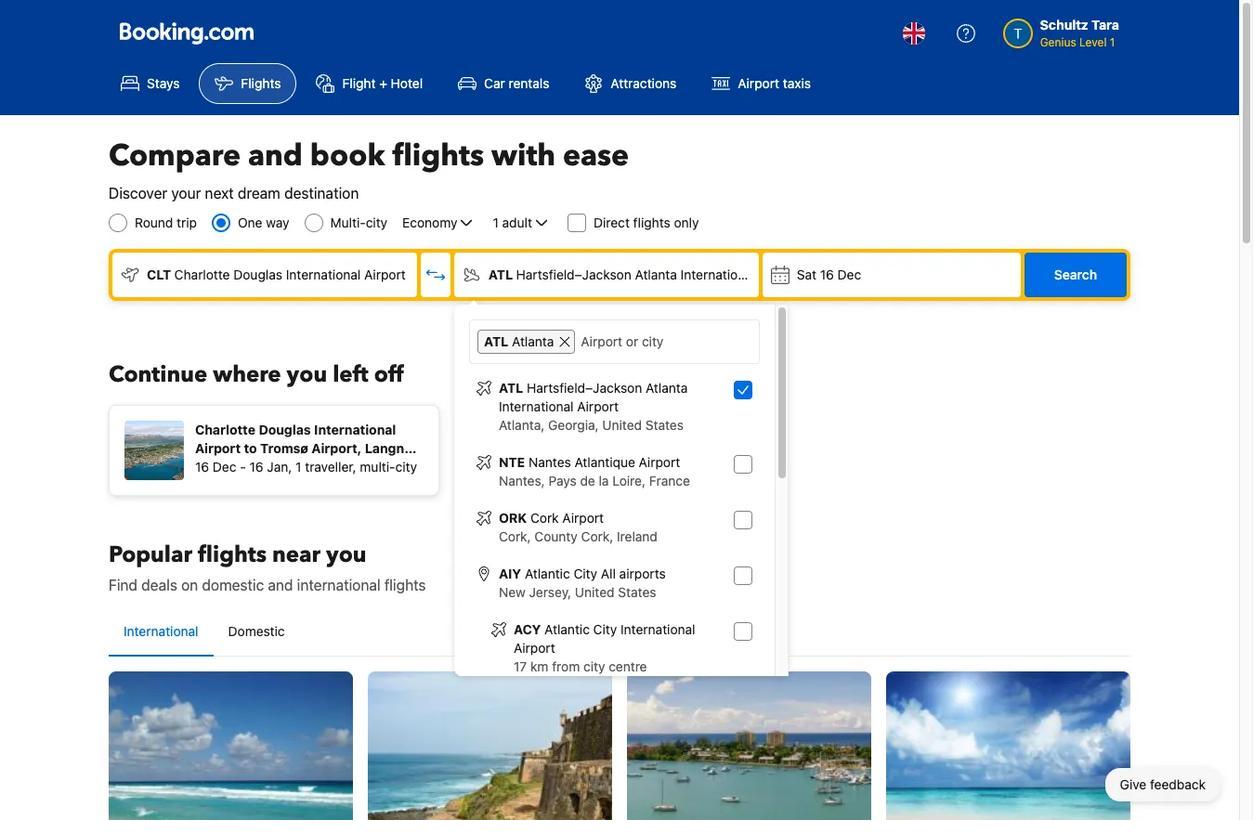 Task type: describe. For each thing, give the bounding box(es) containing it.
loire,
[[613, 473, 646, 489]]

atlantic city international airport
[[514, 622, 696, 656]]

tab list containing international
[[109, 608, 1131, 658]]

atlantic inside 'aiy atlantic city all airports new jersey, united states'
[[525, 566, 570, 582]]

sat 16 dec button
[[763, 253, 1021, 297]]

all
[[601, 566, 616, 582]]

0 vertical spatial hartsfield–jackson
[[516, 267, 632, 282]]

nantes,
[[499, 473, 545, 489]]

city inside 'aiy atlantic city all airports new jersey, united states'
[[574, 566, 597, 582]]

continue where you left off
[[109, 360, 404, 390]]

give feedback
[[1120, 777, 1206, 793]]

give feedback button
[[1105, 768, 1221, 802]]

adult
[[502, 215, 532, 230]]

left
[[333, 360, 369, 390]]

popular flights near you find deals on domestic and international flights
[[109, 540, 426, 594]]

nantes
[[529, 454, 571, 470]]

17
[[514, 659, 527, 675]]

georgia,
[[548, 417, 599, 433]]

car rentals link
[[442, 63, 565, 104]]

1 adult
[[493, 215, 532, 230]]

continue
[[109, 360, 207, 390]]

ork
[[499, 510, 527, 526]]

search
[[1054, 267, 1097, 282]]

+
[[379, 75, 387, 91]]

1 vertical spatial city
[[395, 459, 417, 475]]

1 inside '1 adult' dropdown button
[[493, 215, 499, 230]]

charlotte to punta cana image
[[886, 672, 1131, 820]]

pays
[[549, 473, 577, 489]]

cork
[[531, 510, 559, 526]]

1 inside the 16 dec - 16 jan, 1 traveller, multi-city link
[[296, 459, 301, 475]]

book
[[310, 136, 385, 177]]

city inside use enter to select airport and spacebar to add another one element
[[584, 659, 605, 675]]

jersey,
[[529, 584, 572, 600]]

atl for atlanta
[[484, 334, 509, 349]]

flights up domestic
[[198, 540, 267, 570]]

round trip
[[135, 215, 197, 230]]

ease
[[563, 136, 629, 177]]

0 vertical spatial you
[[287, 360, 327, 390]]

0 vertical spatial city
[[366, 215, 388, 230]]

and inside compare and book flights with ease discover your next dream destination
[[248, 136, 303, 177]]

search button
[[1025, 253, 1127, 297]]

atlantique
[[575, 454, 635, 470]]

domestic
[[202, 577, 264, 594]]

charlotte
[[174, 267, 230, 282]]

airport inside ork cork airport cork, county cork, ireland
[[562, 510, 604, 526]]

compare and book flights with ease discover your next dream destination
[[109, 136, 629, 202]]

with
[[492, 136, 556, 177]]

1 inside schultz tara genius level 1
[[1110, 35, 1115, 49]]

flight + hotel link
[[301, 63, 439, 104]]

states inside 'aiy atlantic city all airports new jersey, united states'
[[618, 584, 656, 600]]

dream
[[238, 185, 280, 202]]

give
[[1120, 777, 1147, 793]]

flights link
[[199, 63, 297, 104]]

hotel
[[391, 75, 423, 91]]

destination
[[284, 185, 359, 202]]

international inside atlantic city international airport
[[621, 622, 696, 637]]

trip
[[177, 215, 197, 230]]

you inside popular flights near you find deals on domestic and international flights
[[326, 540, 367, 570]]

france
[[649, 473, 690, 489]]

de
[[580, 473, 595, 489]]

airport taxis
[[738, 75, 811, 91]]

genius
[[1040, 35, 1077, 49]]

16 dec - 16 jan, 1 traveller, multi-city
[[195, 459, 417, 475]]

way
[[266, 215, 289, 230]]

airport inside airport taxis link
[[738, 75, 780, 91]]

on
[[181, 577, 198, 594]]

your
[[171, 185, 201, 202]]

from
[[552, 659, 580, 675]]

km
[[530, 659, 549, 675]]

sat
[[797, 267, 817, 282]]

aiy
[[499, 566, 521, 582]]

domestic
[[228, 623, 285, 639]]

find
[[109, 577, 138, 594]]

direct flights only
[[594, 215, 699, 230]]

international inside button
[[124, 623, 198, 639]]

feedback
[[1150, 777, 1206, 793]]

airport inside the "nte nantes atlantique airport nantes, pays de la loire, france"
[[639, 454, 680, 470]]

schultz
[[1040, 17, 1089, 33]]

multi-city
[[330, 215, 388, 230]]

next
[[205, 185, 234, 202]]

compare
[[109, 136, 241, 177]]

international button
[[109, 608, 213, 656]]

ork cork airport cork, county cork, ireland
[[499, 510, 658, 544]]

stays
[[147, 75, 180, 91]]

hartsfield–jackson inside hartsfield–jackson atlanta international airport
[[527, 380, 642, 396]]

international down the multi-
[[286, 267, 361, 282]]

nte nantes atlantique airport nantes, pays de la loire, france
[[499, 454, 690, 489]]

car rentals
[[484, 75, 549, 91]]

flights left only
[[633, 215, 671, 230]]

16 dec - 16 jan, 1 traveller, multi-city link
[[124, 410, 435, 480]]

atlantic inside atlantic city international airport
[[545, 622, 590, 637]]

rentals
[[509, 75, 549, 91]]

schultz tara genius level 1
[[1040, 17, 1120, 49]]

economy
[[402, 215, 458, 230]]



Task type: locate. For each thing, give the bounding box(es) containing it.
united down all
[[575, 584, 615, 600]]

charlotte to cancún image
[[109, 672, 353, 820]]

city right the from
[[584, 659, 605, 675]]

2 vertical spatial atlanta
[[646, 380, 688, 396]]

1 vertical spatial united
[[575, 584, 615, 600]]

16
[[820, 267, 834, 282], [195, 459, 209, 475], [249, 459, 263, 475]]

international down only
[[681, 267, 756, 282]]

2 vertical spatial 1
[[296, 459, 301, 475]]

0 vertical spatial atlantic
[[525, 566, 570, 582]]

1 horizontal spatial cork,
[[581, 529, 613, 544]]

charlotte to san juan image
[[368, 672, 612, 820]]

taxis
[[783, 75, 811, 91]]

dec right sat
[[838, 267, 861, 282]]

atl hartsfield–jackson atlanta international airport
[[489, 267, 801, 282]]

0 horizontal spatial 16
[[195, 459, 209, 475]]

attractions link
[[569, 63, 692, 104]]

clt charlotte douglas international airport
[[147, 267, 406, 282]]

0 horizontal spatial city
[[366, 215, 388, 230]]

jan,
[[267, 459, 292, 475]]

1 cork, from the left
[[499, 529, 531, 544]]

city left economy
[[366, 215, 388, 230]]

hartsfield–jackson
[[516, 267, 632, 282], [527, 380, 642, 396]]

and
[[248, 136, 303, 177], [268, 577, 293, 594]]

1 vertical spatial atlanta
[[512, 334, 554, 349]]

dec inside "dropdown button"
[[838, 267, 861, 282]]

booking.com logo image
[[120, 22, 254, 44], [120, 22, 254, 44]]

2 cork, from the left
[[581, 529, 613, 544]]

cork, up all
[[581, 529, 613, 544]]

1 vertical spatial states
[[618, 584, 656, 600]]

sat 16 dec
[[797, 267, 861, 282]]

tab list
[[109, 608, 1131, 658]]

discover
[[109, 185, 167, 202]]

1 vertical spatial hartsfield–jackson
[[527, 380, 642, 396]]

nte
[[499, 454, 525, 470]]

city inside atlantic city international airport
[[593, 622, 617, 637]]

0 vertical spatial united
[[602, 417, 642, 433]]

0 vertical spatial states
[[646, 417, 684, 433]]

round
[[135, 215, 173, 230]]

1 vertical spatial atlantic
[[545, 622, 590, 637]]

flight
[[342, 75, 376, 91]]

level
[[1080, 35, 1107, 49]]

atlanta down airport or city text box
[[646, 380, 688, 396]]

1 horizontal spatial dec
[[838, 267, 861, 282]]

0 vertical spatial atlanta
[[635, 267, 677, 282]]

1 down tara
[[1110, 35, 1115, 49]]

-
[[240, 459, 246, 475]]

use enter to select airport and spacebar to add another one element
[[469, 372, 760, 820]]

and up dream
[[248, 136, 303, 177]]

new
[[499, 584, 526, 600]]

atlantic
[[525, 566, 570, 582], [545, 622, 590, 637]]

united down hartsfield–jackson atlanta international airport
[[602, 417, 642, 433]]

17 km from city centre
[[514, 659, 647, 675]]

clt
[[147, 267, 171, 282]]

atl inside use enter to select airport and spacebar to add another one element
[[499, 380, 523, 396]]

international down "deals"
[[124, 623, 198, 639]]

atl for hartsfield–jackson atlanta international airport
[[489, 267, 513, 282]]

hartsfield–jackson down direct
[[516, 267, 632, 282]]

16 right -
[[249, 459, 263, 475]]

0 vertical spatial and
[[248, 136, 303, 177]]

1 vertical spatial dec
[[213, 459, 236, 475]]

airports
[[619, 566, 666, 582]]

ireland
[[617, 529, 658, 544]]

city
[[574, 566, 597, 582], [593, 622, 617, 637]]

1 vertical spatial city
[[593, 622, 617, 637]]

traveller,
[[305, 459, 356, 475]]

2 horizontal spatial 1
[[1110, 35, 1115, 49]]

domestic button
[[213, 608, 300, 656]]

acy
[[514, 622, 541, 637]]

1 vertical spatial atl
[[484, 334, 509, 349]]

dec left -
[[213, 459, 236, 475]]

tara
[[1092, 17, 1120, 33]]

0 vertical spatial dec
[[838, 267, 861, 282]]

attractions
[[611, 75, 677, 91]]

international
[[297, 577, 381, 594]]

airport taxis link
[[696, 63, 827, 104]]

and inside popular flights near you find deals on domestic and international flights
[[268, 577, 293, 594]]

douglas
[[233, 267, 282, 282]]

atl
[[489, 267, 513, 282], [484, 334, 509, 349], [499, 380, 523, 396]]

centre
[[609, 659, 647, 675]]

2 vertical spatial atl
[[499, 380, 523, 396]]

atlanta,
[[499, 417, 545, 433]]

1 horizontal spatial 1
[[493, 215, 499, 230]]

hartsfield–jackson atlanta international airport
[[499, 380, 688, 414]]

cork, down 'ork'
[[499, 529, 531, 544]]

stays link
[[105, 63, 196, 104]]

international
[[286, 267, 361, 282], [681, 267, 756, 282], [499, 399, 574, 414], [621, 622, 696, 637], [124, 623, 198, 639]]

atlanta for atl atlanta
[[512, 334, 554, 349]]

cork,
[[499, 529, 531, 544], [581, 529, 613, 544]]

city right traveller,
[[395, 459, 417, 475]]

flights up economy
[[392, 136, 484, 177]]

atlanta inside hartsfield–jackson atlanta international airport
[[646, 380, 688, 396]]

united inside 'aiy atlantic city all airports new jersey, united states'
[[575, 584, 615, 600]]

2 horizontal spatial 16
[[820, 267, 834, 282]]

1 right jan,
[[296, 459, 301, 475]]

1 vertical spatial you
[[326, 540, 367, 570]]

airport inside hartsfield–jackson atlanta international airport
[[577, 399, 619, 414]]

0 vertical spatial 1
[[1110, 35, 1115, 49]]

0 vertical spatial atl
[[489, 267, 513, 282]]

dec
[[838, 267, 861, 282], [213, 459, 236, 475]]

2 vertical spatial city
[[584, 659, 605, 675]]

1 vertical spatial and
[[268, 577, 293, 594]]

city left all
[[574, 566, 597, 582]]

car
[[484, 75, 505, 91]]

Airport or city text field
[[579, 330, 752, 354]]

atlantic up jersey,
[[525, 566, 570, 582]]

hartsfield–jackson up "atlanta, georgia, united states"
[[527, 380, 642, 396]]

city
[[366, 215, 388, 230], [395, 459, 417, 475], [584, 659, 605, 675]]

1 horizontal spatial city
[[395, 459, 417, 475]]

near
[[272, 540, 321, 570]]

multi-
[[330, 215, 366, 230]]

airport inside atlantic city international airport
[[514, 640, 555, 656]]

atlanta down direct flights only
[[635, 267, 677, 282]]

city up centre
[[593, 622, 617, 637]]

flights inside compare and book flights with ease discover your next dream destination
[[392, 136, 484, 177]]

atlanta, georgia, united states
[[499, 417, 684, 433]]

states up france
[[646, 417, 684, 433]]

16 right sat
[[820, 267, 834, 282]]

you left left
[[287, 360, 327, 390]]

charlotte to montego bay image
[[627, 672, 871, 820]]

one
[[238, 215, 263, 230]]

atlanta up hartsfield–jackson atlanta international airport
[[512, 334, 554, 349]]

airport
[[738, 75, 780, 91], [364, 267, 406, 282], [759, 267, 801, 282], [577, 399, 619, 414], [639, 454, 680, 470], [562, 510, 604, 526], [514, 640, 555, 656]]

you up international
[[326, 540, 367, 570]]

1 horizontal spatial 16
[[249, 459, 263, 475]]

aiy atlantic city all airports new jersey, united states
[[499, 566, 666, 600]]

international inside hartsfield–jackson atlanta international airport
[[499, 399, 574, 414]]

deals
[[141, 577, 177, 594]]

states
[[646, 417, 684, 433], [618, 584, 656, 600]]

county
[[535, 529, 578, 544]]

0 horizontal spatial 1
[[296, 459, 301, 475]]

flights right international
[[384, 577, 426, 594]]

1 adult button
[[491, 212, 553, 234]]

international up atlanta,
[[499, 399, 574, 414]]

la
[[599, 473, 609, 489]]

16 inside sat 16 dec "dropdown button"
[[820, 267, 834, 282]]

0 horizontal spatial cork,
[[499, 529, 531, 544]]

0 horizontal spatial dec
[[213, 459, 236, 475]]

popular
[[109, 540, 192, 570]]

flights
[[392, 136, 484, 177], [633, 215, 671, 230], [198, 540, 267, 570], [384, 577, 426, 594]]

flights
[[241, 75, 281, 91]]

16 left -
[[195, 459, 209, 475]]

international up centre
[[621, 622, 696, 637]]

one way
[[238, 215, 289, 230]]

atl atlanta
[[484, 334, 554, 349]]

1 left "adult"
[[493, 215, 499, 230]]

atlantic up the from
[[545, 622, 590, 637]]

atlanta for hartsfield–jackson atlanta international airport
[[646, 380, 688, 396]]

0 vertical spatial city
[[574, 566, 597, 582]]

where
[[213, 360, 281, 390]]

only
[[674, 215, 699, 230]]

states down airports
[[618, 584, 656, 600]]

multi-
[[360, 459, 395, 475]]

1 vertical spatial 1
[[493, 215, 499, 230]]

and down near
[[268, 577, 293, 594]]

2 horizontal spatial city
[[584, 659, 605, 675]]



Task type: vqa. For each thing, say whether or not it's contained in the screenshot.
centre
yes



